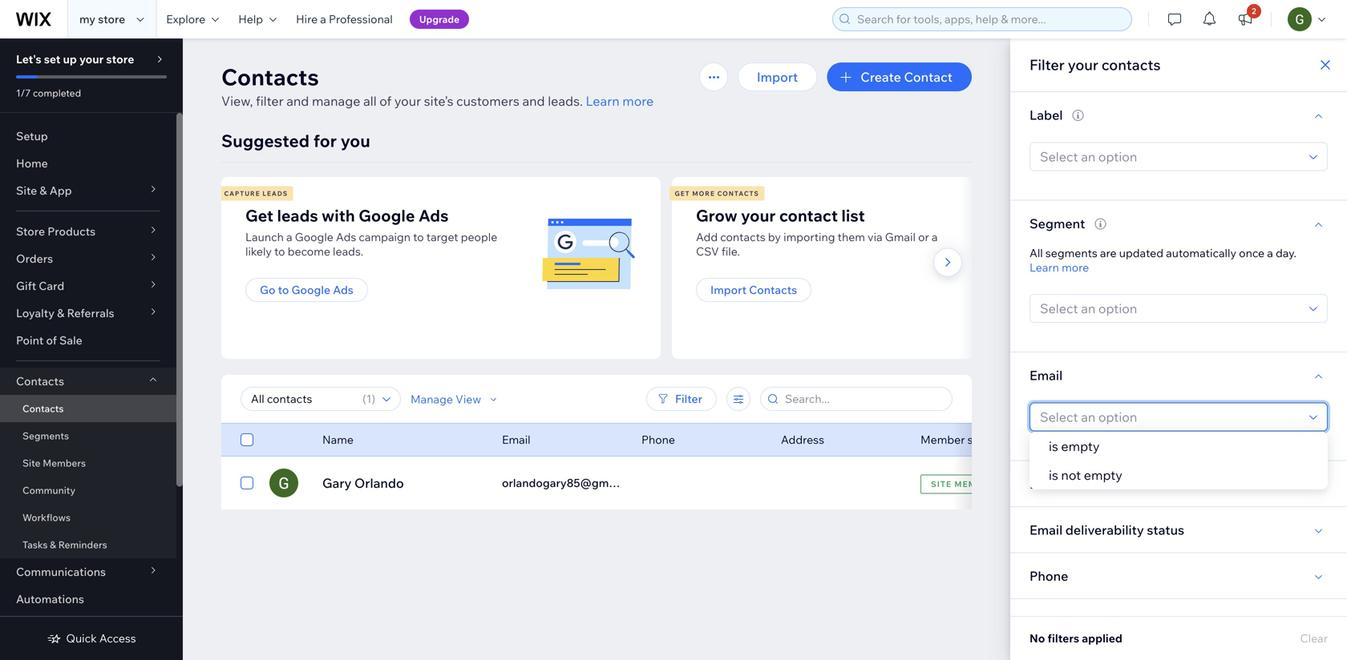 Task type: vqa. For each thing, say whether or not it's contained in the screenshot.
No filters applied
yes



Task type: describe. For each thing, give the bounding box(es) containing it.
learn inside contacts view, filter and manage all of your site's customers and leads. learn more
[[586, 93, 620, 109]]

0 vertical spatial member status
[[921, 433, 1000, 447]]

campaign
[[359, 230, 411, 244]]

create
[[861, 69, 901, 85]]

is for is not empty
[[1049, 468, 1058, 484]]

loyalty
[[16, 306, 55, 320]]

people
[[461, 230, 497, 244]]

filters
[[1048, 632, 1079, 646]]

suggested for you
[[221, 130, 370, 152]]

1 select an option field from the top
[[1035, 143, 1305, 170]]

hire a professional link
[[286, 0, 402, 38]]

is for is empty
[[1049, 439, 1058, 455]]

segments
[[1046, 246, 1098, 260]]

target
[[426, 230, 458, 244]]

members
[[43, 457, 86, 470]]

create contact button
[[827, 63, 972, 91]]

site members
[[22, 457, 86, 470]]

segment
[[1030, 216, 1085, 232]]

address
[[781, 433, 824, 447]]

hire
[[296, 12, 318, 26]]

contacts link
[[0, 395, 176, 423]]

importing
[[784, 230, 835, 244]]

1 vertical spatial member
[[955, 480, 995, 490]]

filter button
[[646, 387, 717, 411]]

site for site members
[[22, 457, 40, 470]]

your inside sidebar element
[[79, 52, 104, 66]]

sale
[[59, 334, 82, 348]]

1 vertical spatial google
[[295, 230, 333, 244]]

orders button
[[0, 245, 176, 273]]

get leads with google ads launch a google ads campaign to target people likely to become leads.
[[245, 206, 497, 259]]

site member
[[931, 480, 995, 490]]

contacts view, filter and manage all of your site's customers and leads. learn more
[[221, 63, 654, 109]]

set
[[44, 52, 60, 66]]

home
[[16, 156, 48, 170]]

point of sale link
[[0, 327, 176, 354]]

launch
[[245, 230, 284, 244]]

status right subscriber
[[1133, 476, 1170, 492]]

filter your contacts
[[1030, 56, 1161, 74]]

email up orlandogary85@gmail.com
[[502, 433, 531, 447]]

0 vertical spatial empty
[[1061, 439, 1100, 455]]

1 vertical spatial ads
[[336, 230, 356, 244]]

0 vertical spatial to
[[413, 230, 424, 244]]

my
[[79, 12, 95, 26]]

filter for filter your contacts
[[1030, 56, 1065, 74]]

a inside "all segments are updated automatically once a day. learn more"
[[1267, 246, 1273, 260]]

upgrade button
[[410, 10, 469, 29]]

deliverability
[[1066, 522, 1144, 538]]

contacts up segments
[[22, 403, 64, 415]]

let's
[[16, 52, 41, 66]]

community link
[[0, 477, 176, 504]]

sidebar element
[[0, 38, 183, 661]]

via
[[868, 230, 883, 244]]

are
[[1100, 246, 1117, 260]]

store inside sidebar element
[[106, 52, 134, 66]]

learn inside "all segments are updated automatically once a day. learn more"
[[1030, 261, 1059, 275]]

quick
[[66, 632, 97, 646]]

help button
[[229, 0, 286, 38]]

gmail
[[885, 230, 916, 244]]

loyalty & referrals button
[[0, 300, 176, 327]]

1/7 completed
[[16, 87, 81, 99]]

not
[[1061, 468, 1081, 484]]

get
[[675, 190, 690, 198]]

communications
[[16, 565, 106, 579]]

2
[[1252, 6, 1256, 16]]

home link
[[0, 150, 176, 177]]

email up is empty on the right of page
[[1030, 367, 1063, 384]]

site & app button
[[0, 177, 176, 204]]

import contacts
[[710, 283, 797, 297]]

no
[[1030, 632, 1045, 646]]

capture
[[224, 190, 260, 198]]

email deliverability status
[[1030, 522, 1184, 538]]

professional
[[329, 12, 393, 26]]

& for tasks
[[50, 539, 56, 551]]

access
[[99, 632, 136, 646]]

email left deliverability
[[1030, 522, 1063, 538]]

site & app
[[16, 184, 72, 198]]

contact
[[779, 206, 838, 226]]

gift card button
[[0, 273, 176, 300]]

reminders
[[58, 539, 107, 551]]

import for import contacts
[[710, 283, 747, 297]]

list box containing is empty
[[1030, 432, 1328, 490]]

status up applied
[[1084, 614, 1121, 630]]

orlando
[[354, 476, 404, 492]]

ads inside go to google ads button
[[333, 283, 354, 297]]

get
[[245, 206, 273, 226]]

& for site
[[40, 184, 47, 198]]

automations
[[16, 593, 84, 607]]

0 vertical spatial member
[[921, 433, 965, 447]]

2 button
[[1228, 0, 1263, 38]]

email down is empty on the right of page
[[1030, 476, 1063, 492]]

setup
[[16, 129, 48, 143]]

app
[[50, 184, 72, 198]]

manage
[[312, 93, 360, 109]]

2 and from the left
[[522, 93, 545, 109]]

capture leads
[[224, 190, 288, 198]]

1 vertical spatial phone
[[1030, 568, 1068, 584]]

email subscriber status
[[1030, 476, 1170, 492]]

your inside contacts view, filter and manage all of your site's customers and leads. learn more
[[394, 93, 421, 109]]

tasks & reminders link
[[0, 532, 176, 559]]

quick access button
[[47, 632, 136, 646]]

3 select an option field from the top
[[1035, 404, 1305, 431]]

explore
[[166, 12, 205, 26]]

contacts
[[717, 190, 759, 198]]

more
[[692, 190, 715, 198]]

create contact
[[861, 69, 953, 85]]

1 vertical spatial empty
[[1084, 468, 1123, 484]]

store products button
[[0, 218, 176, 245]]

referrals
[[67, 306, 114, 320]]

( 1 )
[[363, 392, 375, 406]]

Unsaved view field
[[246, 388, 358, 411]]

more inside contacts view, filter and manage all of your site's customers and leads. learn more
[[622, 93, 654, 109]]

a right hire
[[320, 12, 326, 26]]

become
[[288, 245, 330, 259]]

2 vertical spatial member
[[1030, 614, 1081, 630]]



Task type: locate. For each thing, give the bounding box(es) containing it.
gary orlando image
[[269, 469, 298, 498]]

label
[[1030, 107, 1063, 123]]

filter for filter
[[675, 392, 702, 406]]

0 horizontal spatial contacts
[[720, 230, 766, 244]]

to right go
[[278, 283, 289, 297]]

0 horizontal spatial learn
[[586, 93, 620, 109]]

member status
[[921, 433, 1000, 447], [1030, 614, 1121, 630]]

(
[[363, 392, 366, 406]]

0 horizontal spatial and
[[286, 93, 309, 109]]

0 horizontal spatial member status
[[921, 433, 1000, 447]]

all
[[1030, 246, 1043, 260]]

1 and from the left
[[286, 93, 309, 109]]

1 vertical spatial is
[[1049, 468, 1058, 484]]

card
[[39, 279, 64, 293]]

phone down filter button
[[642, 433, 675, 447]]

2 select an option field from the top
[[1035, 295, 1305, 322]]

1/7
[[16, 87, 31, 99]]

& inside "link"
[[50, 539, 56, 551]]

workflows link
[[0, 504, 176, 532]]

and
[[286, 93, 309, 109], [522, 93, 545, 109]]

store products
[[16, 225, 96, 239]]

google up campaign
[[359, 206, 415, 226]]

1 vertical spatial filter
[[675, 392, 702, 406]]

by
[[768, 230, 781, 244]]

import contacts button
[[696, 278, 812, 302]]

0 vertical spatial more
[[622, 93, 654, 109]]

phone
[[642, 433, 675, 447], [1030, 568, 1068, 584]]

automatically
[[1166, 246, 1237, 260]]

suggested
[[221, 130, 310, 152]]

2 vertical spatial to
[[278, 283, 289, 297]]

to inside button
[[278, 283, 289, 297]]

your
[[79, 52, 104, 66], [1068, 56, 1098, 74], [394, 93, 421, 109], [741, 206, 776, 226]]

of right all
[[380, 93, 392, 109]]

completed
[[33, 87, 81, 99]]

1 horizontal spatial learn
[[1030, 261, 1059, 275]]

leads. right "customers" at the top left of the page
[[548, 93, 583, 109]]

1 vertical spatial store
[[106, 52, 134, 66]]

empty right not
[[1084, 468, 1123, 484]]

grow
[[696, 206, 737, 226]]

go
[[260, 283, 275, 297]]

help
[[238, 12, 263, 26]]

store
[[98, 12, 125, 26], [106, 52, 134, 66]]

contacts up filter
[[221, 63, 319, 91]]

view
[[456, 392, 481, 406]]

manage view
[[411, 392, 481, 406]]

your inside grow your contact list add contacts by importing them via gmail or a csv file.
[[741, 206, 776, 226]]

0 horizontal spatial more
[[622, 93, 654, 109]]

name
[[322, 433, 354, 447]]

workflows
[[22, 512, 71, 524]]

a inside grow your contact list add contacts by importing them via gmail or a csv file.
[[932, 230, 938, 244]]

a left the day.
[[1267, 246, 1273, 260]]

ads down get leads with google ads launch a google ads campaign to target people likely to become leads.
[[333, 283, 354, 297]]

all
[[363, 93, 377, 109]]

grow your contact list add contacts by importing them via gmail or a csv file.
[[696, 206, 938, 259]]

updated
[[1119, 246, 1164, 260]]

1 vertical spatial site
[[22, 457, 40, 470]]

site members link
[[0, 450, 176, 477]]

0 vertical spatial learn
[[586, 93, 620, 109]]

2 horizontal spatial &
[[57, 306, 64, 320]]

& inside dropdown button
[[40, 184, 47, 198]]

is empty
[[1049, 439, 1100, 455]]

store
[[16, 225, 45, 239]]

once
[[1239, 246, 1265, 260]]

to left target
[[413, 230, 424, 244]]

2 vertical spatial select an option field
[[1035, 404, 1305, 431]]

up
[[63, 52, 77, 66]]

site inside dropdown button
[[16, 184, 37, 198]]

store down my store
[[106, 52, 134, 66]]

or
[[918, 230, 929, 244]]

is not empty
[[1049, 468, 1123, 484]]

contacts inside button
[[749, 283, 797, 297]]

contacts inside contacts view, filter and manage all of your site's customers and leads. learn more
[[221, 63, 319, 91]]

1 vertical spatial select an option field
[[1035, 295, 1305, 322]]

0 horizontal spatial phone
[[642, 433, 675, 447]]

file.
[[722, 245, 740, 259]]

leads. down with
[[333, 245, 363, 259]]

them
[[838, 230, 865, 244]]

1 vertical spatial leads.
[[333, 245, 363, 259]]

import inside import contacts button
[[710, 283, 747, 297]]

1 horizontal spatial learn more button
[[1030, 261, 1089, 275]]

hire a professional
[[296, 12, 393, 26]]

gift card
[[16, 279, 64, 293]]

list
[[841, 206, 865, 226]]

1 vertical spatial to
[[274, 245, 285, 259]]

learn more button for all segments are updated automatically once a day.
[[1030, 261, 1089, 275]]

a inside get leads with google ads launch a google ads campaign to target people likely to become leads.
[[286, 230, 292, 244]]

segments
[[22, 430, 69, 442]]

of left sale
[[46, 334, 57, 348]]

0 vertical spatial store
[[98, 12, 125, 26]]

likely
[[245, 245, 272, 259]]

gary orlando
[[322, 476, 404, 492]]

google inside button
[[291, 283, 330, 297]]

2 vertical spatial &
[[50, 539, 56, 551]]

no filters applied
[[1030, 632, 1123, 646]]

1 is from the top
[[1049, 439, 1058, 455]]

learn more button for view, filter and manage all of your site's customers and leads.
[[586, 91, 654, 111]]

member status up no filters applied
[[1030, 614, 1121, 630]]

empty up is not empty
[[1061, 439, 1100, 455]]

and right filter
[[286, 93, 309, 109]]

manage view button
[[411, 392, 500, 407]]

a down leads on the top left
[[286, 230, 292, 244]]

upgrade
[[419, 13, 460, 25]]

)
[[372, 392, 375, 406]]

learn more button
[[586, 91, 654, 111], [1030, 261, 1089, 275]]

to
[[413, 230, 424, 244], [274, 245, 285, 259], [278, 283, 289, 297]]

1
[[366, 392, 372, 406]]

get more contacts
[[675, 190, 759, 198]]

status up site member
[[968, 433, 1000, 447]]

2 vertical spatial site
[[931, 480, 952, 490]]

1 horizontal spatial more
[[1062, 261, 1089, 275]]

member status up site member
[[921, 433, 1000, 447]]

0 vertical spatial leads.
[[548, 93, 583, 109]]

& for loyalty
[[57, 306, 64, 320]]

0 vertical spatial &
[[40, 184, 47, 198]]

with
[[322, 206, 355, 226]]

ads up target
[[419, 206, 449, 226]]

1 horizontal spatial member status
[[1030, 614, 1121, 630]]

leads
[[277, 206, 318, 226]]

store right the my
[[98, 12, 125, 26]]

more inside "all segments are updated automatically once a day. learn more"
[[1062, 261, 1089, 275]]

& right tasks
[[50, 539, 56, 551]]

Search... field
[[780, 388, 947, 411]]

google
[[359, 206, 415, 226], [295, 230, 333, 244], [291, 283, 330, 297]]

is left not
[[1049, 468, 1058, 484]]

1 vertical spatial learn
[[1030, 261, 1059, 275]]

for
[[313, 130, 337, 152]]

1 vertical spatial member status
[[1030, 614, 1121, 630]]

1 vertical spatial more
[[1062, 261, 1089, 275]]

learn
[[586, 93, 620, 109], [1030, 261, 1059, 275]]

status
[[968, 433, 1000, 447], [1133, 476, 1170, 492], [1147, 522, 1184, 538], [1084, 614, 1121, 630]]

list containing get leads with google ads
[[219, 177, 1118, 359]]

of inside contacts view, filter and manage all of your site's customers and leads. learn more
[[380, 93, 392, 109]]

google down become
[[291, 283, 330, 297]]

1 vertical spatial import
[[710, 283, 747, 297]]

phone up no
[[1030, 568, 1068, 584]]

1 horizontal spatial import
[[757, 69, 798, 85]]

1 vertical spatial learn more button
[[1030, 261, 1089, 275]]

view,
[[221, 93, 253, 109]]

list box
[[1030, 432, 1328, 490]]

& right loyalty
[[57, 306, 64, 320]]

ads
[[419, 206, 449, 226], [336, 230, 356, 244], [333, 283, 354, 297]]

0 vertical spatial contacts
[[1102, 56, 1161, 74]]

ads down with
[[336, 230, 356, 244]]

0 vertical spatial is
[[1049, 439, 1058, 455]]

orders
[[16, 252, 53, 266]]

customers
[[456, 93, 520, 109]]

list
[[219, 177, 1118, 359]]

you
[[341, 130, 370, 152]]

1 horizontal spatial leads.
[[548, 93, 583, 109]]

leads
[[263, 190, 288, 198]]

0 horizontal spatial import
[[710, 283, 747, 297]]

& inside popup button
[[57, 306, 64, 320]]

a right or
[[932, 230, 938, 244]]

1 horizontal spatial contacts
[[1102, 56, 1161, 74]]

gift
[[16, 279, 36, 293]]

import inside 'import' button
[[757, 69, 798, 85]]

0 vertical spatial site
[[16, 184, 37, 198]]

tasks & reminders
[[22, 539, 107, 551]]

contacts down by
[[749, 283, 797, 297]]

2 vertical spatial google
[[291, 283, 330, 297]]

0 vertical spatial ads
[[419, 206, 449, 226]]

contacts down point of sale
[[16, 374, 64, 389]]

leads.
[[548, 93, 583, 109], [333, 245, 363, 259]]

1 vertical spatial &
[[57, 306, 64, 320]]

1 horizontal spatial &
[[50, 539, 56, 551]]

1 horizontal spatial of
[[380, 93, 392, 109]]

go to google ads button
[[245, 278, 368, 302]]

0 vertical spatial google
[[359, 206, 415, 226]]

0 vertical spatial import
[[757, 69, 798, 85]]

0 horizontal spatial of
[[46, 334, 57, 348]]

leads. inside get leads with google ads launch a google ads campaign to target people likely to become leads.
[[333, 245, 363, 259]]

site for site & app
[[16, 184, 37, 198]]

and right "customers" at the top left of the page
[[522, 93, 545, 109]]

applied
[[1082, 632, 1123, 646]]

0 horizontal spatial leads.
[[333, 245, 363, 259]]

0 vertical spatial select an option field
[[1035, 143, 1305, 170]]

segments link
[[0, 423, 176, 450]]

1 horizontal spatial filter
[[1030, 56, 1065, 74]]

more
[[622, 93, 654, 109], [1062, 261, 1089, 275]]

contacts inside grow your contact list add contacts by importing them via gmail or a csv file.
[[720, 230, 766, 244]]

2 is from the top
[[1049, 468, 1058, 484]]

Search for tools, apps, help & more... field
[[852, 8, 1127, 30]]

1 vertical spatial contacts
[[720, 230, 766, 244]]

& left app
[[40, 184, 47, 198]]

status right deliverability
[[1147, 522, 1184, 538]]

csv
[[696, 245, 719, 259]]

0 vertical spatial learn more button
[[586, 91, 654, 111]]

to down launch
[[274, 245, 285, 259]]

1 vertical spatial of
[[46, 334, 57, 348]]

0 horizontal spatial filter
[[675, 392, 702, 406]]

google up become
[[295, 230, 333, 244]]

0 vertical spatial of
[[380, 93, 392, 109]]

of inside sidebar element
[[46, 334, 57, 348]]

0 vertical spatial filter
[[1030, 56, 1065, 74]]

tasks
[[22, 539, 48, 551]]

contacts inside popup button
[[16, 374, 64, 389]]

filter inside button
[[675, 392, 702, 406]]

site for site member
[[931, 480, 952, 490]]

1 horizontal spatial and
[[522, 93, 545, 109]]

gary
[[322, 476, 352, 492]]

0 horizontal spatial learn more button
[[586, 91, 654, 111]]

point of sale
[[16, 334, 82, 348]]

Select an option field
[[1035, 143, 1305, 170], [1035, 295, 1305, 322], [1035, 404, 1305, 431]]

None checkbox
[[241, 431, 253, 450], [241, 474, 253, 493], [241, 431, 253, 450], [241, 474, 253, 493]]

import for import
[[757, 69, 798, 85]]

import button
[[738, 63, 817, 91]]

is up is not empty
[[1049, 439, 1058, 455]]

leads. inside contacts view, filter and manage all of your site's customers and leads. learn more
[[548, 93, 583, 109]]

0 horizontal spatial &
[[40, 184, 47, 198]]

filter
[[1030, 56, 1065, 74], [675, 392, 702, 406]]

1 horizontal spatial phone
[[1030, 568, 1068, 584]]

0 vertical spatial phone
[[642, 433, 675, 447]]

2 vertical spatial ads
[[333, 283, 354, 297]]

automations link
[[0, 586, 176, 613]]



